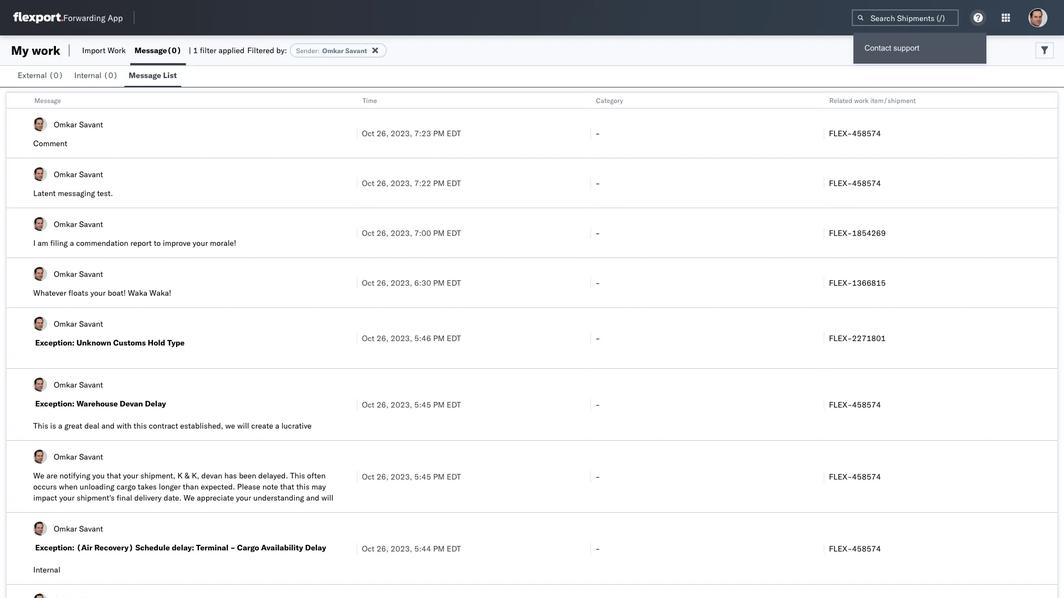 Task type: describe. For each thing, give the bounding box(es) containing it.
your left boat!
[[90, 288, 106, 298]]

latent
[[33, 188, 56, 198]]

2 contact support button from the top
[[853, 37, 987, 59]]

comment
[[33, 139, 67, 148]]

8 omkar savant from the top
[[54, 524, 103, 534]]

shipment
[[155, 504, 188, 514]]

floats
[[68, 288, 88, 298]]

delay:
[[172, 543, 194, 553]]

app
[[108, 12, 123, 23]]

flex- 458574 for we
[[829, 472, 881, 482]]

has
[[224, 471, 237, 481]]

(0) for internal (0)
[[103, 70, 118, 80]]

5:44
[[414, 544, 431, 554]]

pm for comment
[[433, 128, 445, 138]]

impact
[[33, 493, 57, 503]]

omkar for comment
[[54, 119, 77, 129]]

omkar savant for whatever
[[54, 269, 103, 279]]

0 horizontal spatial delay
[[145, 399, 166, 409]]

cargo
[[116, 482, 136, 492]]

26, for we
[[377, 472, 389, 482]]

1 5:45 from the top
[[414, 400, 431, 410]]

with inside this is a great deal and with this contract established, we will create a lucrative partnership.
[[117, 421, 132, 431]]

1 contact support button from the top
[[853, 33, 987, 64]]

omkar for we
[[54, 452, 77, 462]]

7:22
[[414, 178, 431, 188]]

internal (0) button
[[70, 65, 124, 87]]

- for exception:
[[595, 333, 600, 343]]

forwarding app link
[[13, 12, 123, 23]]

6 flex- from the top
[[829, 400, 852, 410]]

1 horizontal spatial a
[[70, 238, 74, 248]]

flexport. image
[[13, 12, 63, 23]]

resize handle column header for category
[[811, 93, 824, 599]]

pm for exception:
[[433, 333, 445, 343]]

we are notifying you that your shipment, k & k, devan has been delayed. this often occurs when unloading cargo takes longer than expected. please note that this may impact your shipment's final delivery date. we appreciate your understanding and will update you with the status of your shipment as soon as possible.
[[33, 471, 333, 514]]

pm for whatever
[[433, 278, 445, 288]]

2023, for exception:
[[391, 333, 412, 343]]

flex- 458574 for comment
[[829, 128, 881, 138]]

flex- 1366815
[[829, 278, 886, 288]]

resize handle column header for time
[[577, 93, 590, 599]]

time
[[362, 96, 377, 104]]

26, for comment
[[377, 128, 389, 138]]

savant right : at the top left
[[345, 46, 367, 55]]

and inside we are notifying you that your shipment, k & k, devan has been delayed. this often occurs when unloading cargo takes longer than expected. please note that this may impact your shipment's final delivery date. we appreciate your understanding and will update you with the status of your shipment as soon as possible.
[[306, 493, 319, 503]]

of
[[129, 504, 136, 514]]

6:30
[[414, 278, 431, 288]]

omkar up 'warehouse'
[[54, 380, 77, 390]]

6 26, from the top
[[377, 400, 389, 410]]

contact
[[865, 44, 891, 52]]

appreciate
[[197, 493, 234, 503]]

1
[[193, 45, 198, 55]]

by:
[[276, 45, 287, 55]]

savant for exception:
[[79, 319, 103, 329]]

unknown
[[76, 338, 111, 348]]

edt for latent
[[447, 178, 461, 188]]

0 horizontal spatial you
[[60, 504, 72, 514]]

flex- for i
[[829, 228, 852, 238]]

filtered
[[247, 45, 274, 55]]

2 oct 26, 2023, 5:45 pm edt from the top
[[362, 472, 461, 482]]

status
[[105, 504, 127, 514]]

list
[[163, 70, 177, 80]]

3 flex- 458574 from the top
[[829, 400, 881, 410]]

savant for whatever
[[79, 269, 103, 279]]

been
[[239, 471, 256, 481]]

edt for we
[[447, 472, 461, 482]]

Search Shipments (/) text field
[[852, 9, 959, 26]]

message list
[[129, 70, 177, 80]]

oct 26, 2023, 5:46 pm edt
[[362, 333, 461, 343]]

- for comment
[[595, 128, 600, 138]]

exception: for exception: warehouse devan delay
[[35, 399, 74, 409]]

2023, for comment
[[391, 128, 412, 138]]

whatever
[[33, 288, 66, 298]]

your down when
[[59, 493, 75, 503]]

0 horizontal spatial that
[[107, 471, 121, 481]]

resize handle column header for message
[[344, 93, 357, 599]]

exception: warehouse devan delay
[[35, 399, 166, 409]]

date.
[[164, 493, 182, 503]]

omkar savant for i
[[54, 219, 103, 229]]

forwarding
[[63, 12, 105, 23]]

flex- for comment
[[829, 128, 852, 138]]

omkar up (air
[[54, 524, 77, 534]]

flex- 458574 for latent
[[829, 178, 881, 188]]

shipment,
[[140, 471, 175, 481]]

shipment's
[[77, 493, 115, 503]]

resize handle column header for related work item/shipment
[[1044, 93, 1057, 599]]

is
[[50, 421, 56, 431]]

- for we
[[595, 472, 600, 482]]

omkar savant for comment
[[54, 119, 103, 129]]

than
[[183, 482, 199, 492]]

2023, for we
[[391, 472, 412, 482]]

category
[[596, 96, 623, 104]]

flex- for latent
[[829, 178, 852, 188]]

filter
[[200, 45, 216, 55]]

am
[[38, 238, 48, 248]]

savant for comment
[[79, 119, 103, 129]]

omkar savant for latent
[[54, 169, 103, 179]]

possible.
[[229, 504, 261, 514]]

import work
[[82, 45, 126, 55]]

oct for whatever
[[362, 278, 375, 288]]

458574 for comment
[[852, 128, 881, 138]]

will inside we are notifying you that your shipment, k & k, devan has been delayed. this often occurs when unloading cargo takes longer than expected. please note that this may impact your shipment's final delivery date. we appreciate your understanding and will update you with the status of your shipment as soon as possible.
[[321, 493, 333, 503]]

0 horizontal spatial a
[[58, 421, 62, 431]]

applied
[[218, 45, 245, 55]]

work for my
[[32, 43, 60, 58]]

pm for we
[[433, 472, 445, 482]]

savant for i
[[79, 219, 103, 229]]

omkar savant for exception:
[[54, 319, 103, 329]]

(air
[[76, 543, 92, 553]]

related
[[829, 96, 853, 104]]

often
[[307, 471, 326, 481]]

- for latent
[[595, 178, 600, 188]]

omkar for whatever
[[54, 269, 77, 279]]

hold
[[148, 338, 165, 348]]

sender : omkar savant
[[296, 46, 367, 55]]

occurs
[[33, 482, 57, 492]]

pm for latent
[[433, 178, 445, 188]]

5:46
[[414, 333, 431, 343]]

final
[[117, 493, 132, 503]]

delayed.
[[258, 471, 288, 481]]

to
[[154, 238, 161, 248]]

this inside this is a great deal and with this contract established, we will create a lucrative partnership.
[[33, 421, 48, 431]]

2023, for whatever
[[391, 278, 412, 288]]

1 as from the left
[[190, 504, 198, 514]]

availability
[[261, 543, 303, 553]]

test.
[[97, 188, 113, 198]]

1 oct 26, 2023, 5:45 pm edt from the top
[[362, 400, 461, 410]]

k,
[[192, 471, 199, 481]]

message for (0)
[[135, 45, 167, 55]]

26, for whatever
[[377, 278, 389, 288]]

2023, for i
[[391, 228, 412, 238]]

this is a great deal and with this contract established, we will create a lucrative partnership.
[[33, 421, 312, 442]]

report
[[130, 238, 152, 248]]

flex- 2271801
[[829, 333, 886, 343]]

will inside this is a great deal and with this contract established, we will create a lucrative partnership.
[[237, 421, 249, 431]]

waka!
[[149, 288, 171, 298]]

partnership.
[[33, 432, 76, 442]]

external (0)
[[18, 70, 63, 80]]

exception: (air recovery) schedule delay: terminal - cargo availability delay
[[35, 543, 326, 553]]

oct for i
[[362, 228, 375, 238]]

(0) for external (0)
[[49, 70, 63, 80]]

oct for latent
[[362, 178, 375, 188]]

my work
[[11, 43, 60, 58]]

this inside we are notifying you that your shipment, k & k, devan has been delayed. this often occurs when unloading cargo takes longer than expected. please note that this may impact your shipment's final delivery date. we appreciate your understanding and will update you with the status of your shipment as soon as possible.
[[290, 471, 305, 481]]

waka
[[128, 288, 147, 298]]

8 flex- from the top
[[829, 544, 852, 554]]

notifying
[[59, 471, 90, 481]]



Task type: locate. For each thing, give the bounding box(es) containing it.
we down the 'than' at the bottom
[[184, 493, 195, 503]]

savant up unknown
[[79, 319, 103, 329]]

2 edt from the top
[[447, 178, 461, 188]]

omkar savant for we
[[54, 452, 103, 462]]

omkar right : at the top left
[[322, 46, 344, 55]]

delay up contract on the bottom left of the page
[[145, 399, 166, 409]]

1 vertical spatial this
[[290, 471, 305, 481]]

2 omkar savant from the top
[[54, 169, 103, 179]]

1 horizontal spatial that
[[280, 482, 294, 492]]

external (0) button
[[13, 65, 70, 87]]

1 vertical spatial with
[[74, 504, 89, 514]]

- for whatever
[[595, 278, 600, 288]]

8 oct from the top
[[362, 544, 375, 554]]

savant up 'warehouse'
[[79, 380, 103, 390]]

will right the we in the left of the page
[[237, 421, 249, 431]]

customs
[[113, 338, 146, 348]]

| 1 filter applied filtered by:
[[189, 45, 287, 55]]

you up the unloading
[[92, 471, 105, 481]]

26, for exception:
[[377, 333, 389, 343]]

soon
[[200, 504, 217, 514]]

message left list
[[129, 70, 161, 80]]

0 vertical spatial you
[[92, 471, 105, 481]]

1 horizontal spatial as
[[219, 504, 227, 514]]

deal
[[84, 421, 99, 431]]

oct for we
[[362, 472, 375, 482]]

6 2023, from the top
[[391, 400, 412, 410]]

omkar for i
[[54, 219, 77, 229]]

oct 26, 2023, 6:30 pm edt
[[362, 278, 461, 288]]

4 pm from the top
[[433, 278, 445, 288]]

a right create
[[275, 421, 279, 431]]

1 vertical spatial internal
[[33, 565, 60, 575]]

i am filing a commendation report to improve your morale!
[[33, 238, 236, 248]]

create
[[251, 421, 273, 431]]

0 horizontal spatial we
[[33, 471, 44, 481]]

omkar down floats
[[54, 319, 77, 329]]

improve
[[163, 238, 191, 248]]

7 omkar savant from the top
[[54, 452, 103, 462]]

resize handle column header
[[344, 93, 357, 599], [577, 93, 590, 599], [811, 93, 824, 599], [1044, 93, 1057, 599]]

2 vertical spatial exception:
[[35, 543, 74, 553]]

2 flex- 458574 from the top
[[829, 178, 881, 188]]

the
[[91, 504, 103, 514]]

edt for comment
[[447, 128, 461, 138]]

1 vertical spatial 5:45
[[414, 472, 431, 482]]

0 horizontal spatial this
[[33, 421, 48, 431]]

this inside this is a great deal and with this contract established, we will create a lucrative partnership.
[[134, 421, 147, 431]]

message inside button
[[129, 70, 161, 80]]

this inside we are notifying you that your shipment, k & k, devan has been delayed. this often occurs when unloading cargo takes longer than expected. please note that this may impact your shipment's final delivery date. we appreciate your understanding and will update you with the status of your shipment as soon as possible.
[[296, 482, 310, 492]]

exception: up is
[[35, 399, 74, 409]]

2023, for latent
[[391, 178, 412, 188]]

458574 for latent
[[852, 178, 881, 188]]

26, for i
[[377, 228, 389, 238]]

savant up the 'notifying'
[[79, 452, 103, 462]]

contact support
[[865, 44, 919, 52]]

will down may
[[321, 493, 333, 503]]

oct 26, 2023, 5:44 pm edt
[[362, 544, 461, 554]]

0 vertical spatial exception:
[[35, 338, 74, 348]]

7:23
[[414, 128, 431, 138]]

omkar up latent messaging test.
[[54, 169, 77, 179]]

1 omkar savant from the top
[[54, 119, 103, 129]]

a
[[70, 238, 74, 248], [58, 421, 62, 431], [275, 421, 279, 431]]

unloading
[[80, 482, 114, 492]]

2 exception: from the top
[[35, 399, 74, 409]]

longer
[[159, 482, 181, 492]]

omkar for exception:
[[54, 319, 77, 329]]

8 pm from the top
[[433, 544, 445, 554]]

1366815
[[852, 278, 886, 288]]

omkar savant up the 'notifying'
[[54, 452, 103, 462]]

omkar up filing
[[54, 219, 77, 229]]

2 horizontal spatial (0)
[[167, 45, 181, 55]]

established,
[[180, 421, 223, 431]]

as left soon
[[190, 504, 198, 514]]

0 vertical spatial we
[[33, 471, 44, 481]]

omkar savant up floats
[[54, 269, 103, 279]]

5 flex- 458574 from the top
[[829, 544, 881, 554]]

&
[[185, 471, 190, 481]]

2 as from the left
[[219, 504, 227, 514]]

and right deal
[[101, 421, 115, 431]]

import
[[82, 45, 105, 55]]

work up external (0)
[[32, 43, 60, 58]]

2 oct from the top
[[362, 178, 375, 188]]

0 vertical spatial oct 26, 2023, 5:45 pm edt
[[362, 400, 461, 410]]

4 flex- from the top
[[829, 278, 852, 288]]

pm
[[433, 128, 445, 138], [433, 178, 445, 188], [433, 228, 445, 238], [433, 278, 445, 288], [433, 333, 445, 343], [433, 400, 445, 410], [433, 472, 445, 482], [433, 544, 445, 554]]

this left is
[[33, 421, 48, 431]]

flex- 458574
[[829, 128, 881, 138], [829, 178, 881, 188], [829, 400, 881, 410], [829, 472, 881, 482], [829, 544, 881, 554]]

|
[[189, 45, 191, 55]]

1 26, from the top
[[377, 128, 389, 138]]

my
[[11, 43, 29, 58]]

(0) for message (0)
[[167, 45, 181, 55]]

your
[[193, 238, 208, 248], [90, 288, 106, 298], [123, 471, 138, 481], [59, 493, 75, 503], [236, 493, 251, 503], [138, 504, 153, 514]]

message up message list
[[135, 45, 167, 55]]

1854269
[[852, 228, 886, 238]]

5 pm from the top
[[433, 333, 445, 343]]

messaging
[[58, 188, 95, 198]]

we
[[225, 421, 235, 431]]

5 omkar savant from the top
[[54, 319, 103, 329]]

omkar savant up comment
[[54, 119, 103, 129]]

whatever floats your boat! waka waka!
[[33, 288, 171, 298]]

recovery)
[[94, 543, 133, 553]]

omkar
[[322, 46, 344, 55], [54, 119, 77, 129], [54, 169, 77, 179], [54, 219, 77, 229], [54, 269, 77, 279], [54, 319, 77, 329], [54, 380, 77, 390], [54, 452, 77, 462], [54, 524, 77, 534]]

omkar up the 'notifying'
[[54, 452, 77, 462]]

with inside we are notifying you that your shipment, k & k, devan has been delayed. this often occurs when unloading cargo takes longer than expected. please note that this may impact your shipment's final delivery date. we appreciate your understanding and will update you with the status of your shipment as soon as possible.
[[74, 504, 89, 514]]

5 flex- from the top
[[829, 333, 852, 343]]

this left may
[[296, 482, 310, 492]]

a right is
[[58, 421, 62, 431]]

0 vertical spatial that
[[107, 471, 121, 481]]

message for list
[[129, 70, 161, 80]]

savant up the whatever floats your boat! waka waka!
[[79, 269, 103, 279]]

- for i
[[595, 228, 600, 238]]

1 exception: from the top
[[35, 338, 74, 348]]

4 omkar savant from the top
[[54, 269, 103, 279]]

exception: for exception: unknown customs hold type
[[35, 338, 74, 348]]

1 458574 from the top
[[852, 128, 881, 138]]

as down 'appreciate'
[[219, 504, 227, 514]]

8 edt from the top
[[447, 544, 461, 554]]

oct 26, 2023, 7:22 pm edt
[[362, 178, 461, 188]]

flex- for whatever
[[829, 278, 852, 288]]

7 edt from the top
[[447, 472, 461, 482]]

1 horizontal spatial internal
[[74, 70, 101, 80]]

7 flex- from the top
[[829, 472, 852, 482]]

savant for latent
[[79, 169, 103, 179]]

omkar savant up filing
[[54, 219, 103, 229]]

(0) down "work"
[[103, 70, 118, 80]]

1 vertical spatial delay
[[305, 543, 326, 553]]

edt for exception:
[[447, 333, 461, 343]]

0 vertical spatial will
[[237, 421, 249, 431]]

edt for i
[[447, 228, 461, 238]]

exception: unknown customs hold type
[[35, 338, 185, 348]]

1 vertical spatial exception:
[[35, 399, 74, 409]]

are
[[46, 471, 57, 481]]

exception: for exception: (air recovery) schedule delay: terminal - cargo availability delay
[[35, 543, 74, 553]]

4 2023, from the top
[[391, 278, 412, 288]]

7 2023, from the top
[[391, 472, 412, 482]]

external
[[18, 70, 47, 80]]

your down delivery
[[138, 504, 153, 514]]

when
[[59, 482, 78, 492]]

i
[[33, 238, 36, 248]]

1 vertical spatial will
[[321, 493, 333, 503]]

flex- 1854269
[[829, 228, 886, 238]]

458574 for we
[[852, 472, 881, 482]]

1 vertical spatial you
[[60, 504, 72, 514]]

that
[[107, 471, 121, 481], [280, 482, 294, 492]]

savant up the test.
[[79, 169, 103, 179]]

1 horizontal spatial with
[[117, 421, 132, 431]]

flex- for exception:
[[829, 333, 852, 343]]

takes
[[138, 482, 157, 492]]

we up occurs
[[33, 471, 44, 481]]

4 oct from the top
[[362, 278, 375, 288]]

1 vertical spatial that
[[280, 482, 294, 492]]

5 edt from the top
[[447, 333, 461, 343]]

savant up commendation
[[79, 219, 103, 229]]

latent messaging test.
[[33, 188, 113, 198]]

cargo
[[237, 543, 259, 553]]

you right the 'update'
[[60, 504, 72, 514]]

1 horizontal spatial this
[[296, 482, 310, 492]]

savant for we
[[79, 452, 103, 462]]

2 vertical spatial message
[[34, 96, 61, 104]]

item/shipment
[[870, 96, 916, 104]]

work
[[107, 45, 126, 55]]

2 5:45 from the top
[[414, 472, 431, 482]]

3 omkar savant from the top
[[54, 219, 103, 229]]

flex-
[[829, 128, 852, 138], [829, 178, 852, 188], [829, 228, 852, 238], [829, 278, 852, 288], [829, 333, 852, 343], [829, 400, 852, 410], [829, 472, 852, 482], [829, 544, 852, 554]]

lucrative
[[281, 421, 312, 431]]

4 flex- 458574 from the top
[[829, 472, 881, 482]]

morale!
[[210, 238, 236, 248]]

:
[[317, 46, 320, 55]]

3 2023, from the top
[[391, 228, 412, 238]]

omkar for latent
[[54, 169, 77, 179]]

5 458574 from the top
[[852, 544, 881, 554]]

0 horizontal spatial as
[[190, 504, 198, 514]]

terminal
[[196, 543, 228, 553]]

0 vertical spatial 5:45
[[414, 400, 431, 410]]

boat!
[[108, 288, 126, 298]]

omkar savant up 'warehouse'
[[54, 380, 103, 390]]

flex- for we
[[829, 472, 852, 482]]

as
[[190, 504, 198, 514], [219, 504, 227, 514]]

1 vertical spatial work
[[854, 96, 869, 104]]

that up understanding
[[280, 482, 294, 492]]

(0) left |
[[167, 45, 181, 55]]

and inside this is a great deal and with this contract established, we will create a lucrative partnership.
[[101, 421, 115, 431]]

omkar up floats
[[54, 269, 77, 279]]

1 horizontal spatial work
[[854, 96, 869, 104]]

1 horizontal spatial this
[[290, 471, 305, 481]]

8 26, from the top
[[377, 544, 389, 554]]

with down devan
[[117, 421, 132, 431]]

support
[[893, 44, 919, 52]]

devan
[[201, 471, 222, 481]]

internal for internal (0)
[[74, 70, 101, 80]]

0 vertical spatial and
[[101, 421, 115, 431]]

oct for comment
[[362, 128, 375, 138]]

1 edt from the top
[[447, 128, 461, 138]]

with left the
[[74, 504, 89, 514]]

1 horizontal spatial and
[[306, 493, 319, 503]]

(0) right external
[[49, 70, 63, 80]]

and
[[101, 421, 115, 431], [306, 493, 319, 503]]

2 pm from the top
[[433, 178, 445, 188]]

will
[[237, 421, 249, 431], [321, 493, 333, 503]]

delivery
[[134, 493, 162, 503]]

4 458574 from the top
[[852, 472, 881, 482]]

internal for internal
[[33, 565, 60, 575]]

a right filing
[[70, 238, 74, 248]]

this left often
[[290, 471, 305, 481]]

0 horizontal spatial work
[[32, 43, 60, 58]]

1 horizontal spatial (0)
[[103, 70, 118, 80]]

1 horizontal spatial delay
[[305, 543, 326, 553]]

6 pm from the top
[[433, 400, 445, 410]]

3 edt from the top
[[447, 228, 461, 238]]

0 horizontal spatial and
[[101, 421, 115, 431]]

omkar up comment
[[54, 119, 77, 129]]

contact support button
[[853, 33, 987, 64], [853, 37, 987, 59]]

savant up (air
[[79, 524, 103, 534]]

0 horizontal spatial with
[[74, 504, 89, 514]]

3 oct from the top
[[362, 228, 375, 238]]

6 oct from the top
[[362, 400, 375, 410]]

omkar savant up (air
[[54, 524, 103, 534]]

exception: left (air
[[35, 543, 74, 553]]

1 vertical spatial this
[[296, 482, 310, 492]]

2 flex- from the top
[[829, 178, 852, 188]]

2 2023, from the top
[[391, 178, 412, 188]]

this left contract on the bottom left of the page
[[134, 421, 147, 431]]

0 horizontal spatial internal
[[33, 565, 60, 575]]

1 2023, from the top
[[391, 128, 412, 138]]

update
[[33, 504, 58, 514]]

that up cargo
[[107, 471, 121, 481]]

pm for i
[[433, 228, 445, 238]]

0 vertical spatial message
[[135, 45, 167, 55]]

8 2023, from the top
[[391, 544, 412, 554]]

1 vertical spatial we
[[184, 493, 195, 503]]

7 pm from the top
[[433, 472, 445, 482]]

note
[[262, 482, 278, 492]]

0 vertical spatial this
[[33, 421, 48, 431]]

6 omkar savant from the top
[[54, 380, 103, 390]]

savant down the internal (0) button
[[79, 119, 103, 129]]

3 pm from the top
[[433, 228, 445, 238]]

0 vertical spatial this
[[134, 421, 147, 431]]

message down external (0) button
[[34, 96, 61, 104]]

oct for exception:
[[362, 333, 375, 343]]

0 vertical spatial delay
[[145, 399, 166, 409]]

internal inside button
[[74, 70, 101, 80]]

1 pm from the top
[[433, 128, 445, 138]]

this
[[134, 421, 147, 431], [296, 482, 310, 492]]

2 resize handle column header from the left
[[577, 93, 590, 599]]

1 vertical spatial oct 26, 2023, 5:45 pm edt
[[362, 472, 461, 482]]

work
[[32, 43, 60, 58], [854, 96, 869, 104]]

commendation
[[76, 238, 128, 248]]

7 26, from the top
[[377, 472, 389, 482]]

may
[[312, 482, 326, 492]]

type
[[167, 338, 185, 348]]

with
[[117, 421, 132, 431], [74, 504, 89, 514]]

0 horizontal spatial this
[[134, 421, 147, 431]]

2 horizontal spatial a
[[275, 421, 279, 431]]

omkar savant up messaging
[[54, 169, 103, 179]]

0 vertical spatial with
[[117, 421, 132, 431]]

your left "morale!" at the top
[[193, 238, 208, 248]]

work right related
[[854, 96, 869, 104]]

1 oct from the top
[[362, 128, 375, 138]]

devan
[[120, 399, 143, 409]]

2271801
[[852, 333, 886, 343]]

1 horizontal spatial we
[[184, 493, 195, 503]]

import work button
[[78, 35, 130, 65]]

26, for latent
[[377, 178, 389, 188]]

3 exception: from the top
[[35, 543, 74, 553]]

0 horizontal spatial (0)
[[49, 70, 63, 80]]

message
[[135, 45, 167, 55], [129, 70, 161, 80], [34, 96, 61, 104]]

edt
[[447, 128, 461, 138], [447, 178, 461, 188], [447, 228, 461, 238], [447, 278, 461, 288], [447, 333, 461, 343], [447, 400, 461, 410], [447, 472, 461, 482], [447, 544, 461, 554]]

1 resize handle column header from the left
[[344, 93, 357, 599]]

5 oct from the top
[[362, 333, 375, 343]]

-
[[595, 128, 600, 138], [595, 178, 600, 188], [595, 228, 600, 238], [595, 278, 600, 288], [595, 333, 600, 343], [595, 400, 600, 410], [595, 472, 600, 482], [230, 543, 235, 553], [595, 544, 600, 554]]

7 oct from the top
[[362, 472, 375, 482]]

exception: left unknown
[[35, 338, 74, 348]]

your up 'possible.'
[[236, 493, 251, 503]]

0 vertical spatial work
[[32, 43, 60, 58]]

3 26, from the top
[[377, 228, 389, 238]]

0 vertical spatial internal
[[74, 70, 101, 80]]

edt for whatever
[[447, 278, 461, 288]]

expected.
[[201, 482, 235, 492]]

1 vertical spatial and
[[306, 493, 319, 503]]

1 flex- from the top
[[829, 128, 852, 138]]

message (0)
[[135, 45, 181, 55]]

6 edt from the top
[[447, 400, 461, 410]]

4 26, from the top
[[377, 278, 389, 288]]

4 edt from the top
[[447, 278, 461, 288]]

and down may
[[306, 493, 319, 503]]

work for related
[[854, 96, 869, 104]]

internal (0)
[[74, 70, 118, 80]]

5 2023, from the top
[[391, 333, 412, 343]]

3 resize handle column header from the left
[[811, 93, 824, 599]]

5 26, from the top
[[377, 333, 389, 343]]

3 458574 from the top
[[852, 400, 881, 410]]

contract
[[149, 421, 178, 431]]

3 flex- from the top
[[829, 228, 852, 238]]

2 26, from the top
[[377, 178, 389, 188]]

oct 26, 2023, 5:45 pm edt
[[362, 400, 461, 410], [362, 472, 461, 482]]

1 horizontal spatial you
[[92, 471, 105, 481]]

1 flex- 458574 from the top
[[829, 128, 881, 138]]

2 458574 from the top
[[852, 178, 881, 188]]

1 vertical spatial message
[[129, 70, 161, 80]]

your up cargo
[[123, 471, 138, 481]]

1 horizontal spatial will
[[321, 493, 333, 503]]

0 horizontal spatial will
[[237, 421, 249, 431]]

omkar savant up unknown
[[54, 319, 103, 329]]

related work item/shipment
[[829, 96, 916, 104]]

delay right availability
[[305, 543, 326, 553]]

4 resize handle column header from the left
[[1044, 93, 1057, 599]]



Task type: vqa. For each thing, say whether or not it's contained in the screenshot.
'Filters' in the top of the page
no



